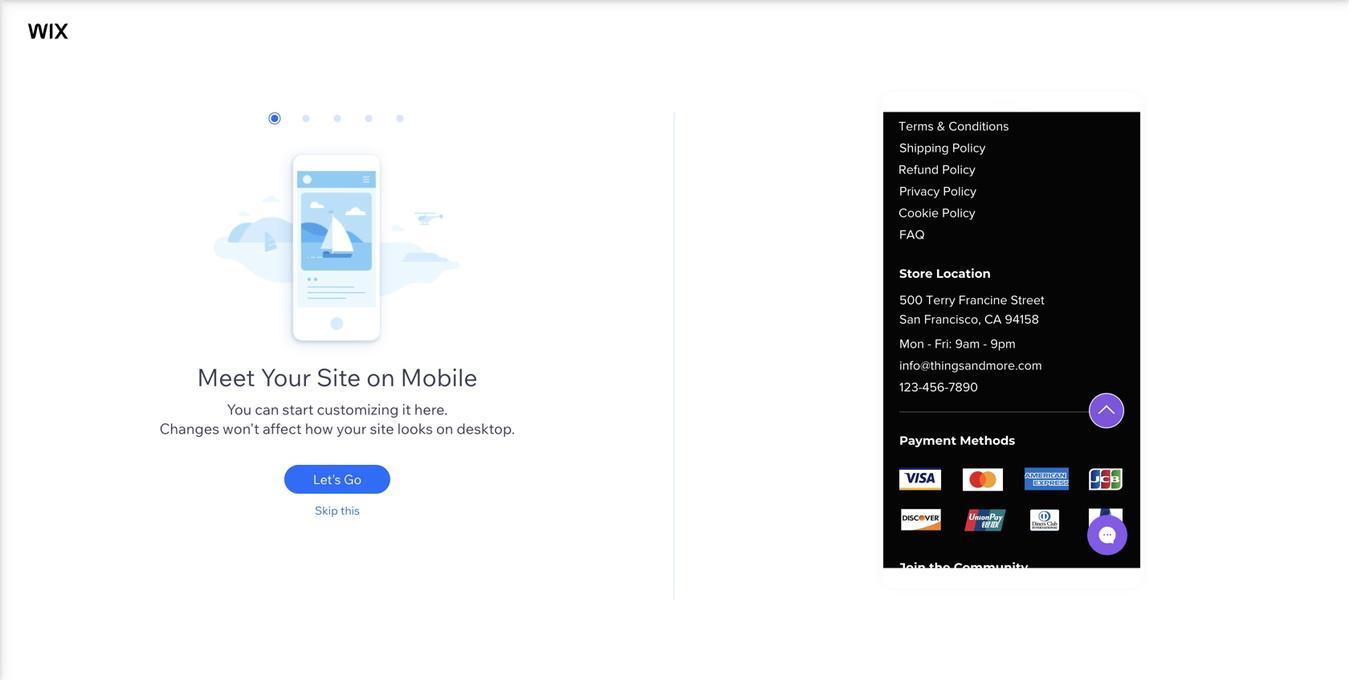 Task type: locate. For each thing, give the bounding box(es) containing it.
your
[[337, 420, 367, 438]]

site
[[370, 420, 394, 438]]

you
[[227, 400, 252, 418]]

this
[[341, 504, 360, 518]]

affect
[[263, 420, 302, 438]]

on up customizing
[[366, 362, 395, 392]]

mobile
[[400, 362, 478, 392]]

skip this
[[315, 504, 360, 518]]

1 vertical spatial on
[[436, 420, 453, 438]]

on
[[366, 362, 395, 392], [436, 420, 453, 438]]

looks
[[397, 420, 433, 438]]

let's go
[[313, 471, 362, 488]]

go
[[344, 471, 362, 488]]

on down here.
[[436, 420, 453, 438]]

skip
[[315, 504, 338, 518]]

0 horizontal spatial on
[[366, 362, 395, 392]]

won't
[[223, 420, 259, 438]]

can
[[255, 400, 279, 418]]

let's go button
[[284, 465, 390, 494]]



Task type: vqa. For each thing, say whether or not it's contained in the screenshot.
Search
no



Task type: describe. For each thing, give the bounding box(es) containing it.
changes
[[160, 420, 219, 438]]

0 vertical spatial on
[[366, 362, 395, 392]]

your
[[261, 362, 311, 392]]

how
[[305, 420, 333, 438]]

1 horizontal spatial on
[[436, 420, 453, 438]]

skip this button
[[284, 503, 390, 519]]

meet
[[197, 362, 255, 392]]

start
[[282, 400, 314, 418]]

site
[[317, 362, 361, 392]]

it
[[402, 400, 411, 418]]

let's
[[313, 471, 341, 488]]

desktop.
[[457, 420, 515, 438]]

here.
[[414, 400, 448, 418]]

customizing
[[317, 400, 399, 418]]

meet your site on mobile you can start customizing it here. changes won't affect how your site looks on desktop.
[[160, 362, 515, 438]]



